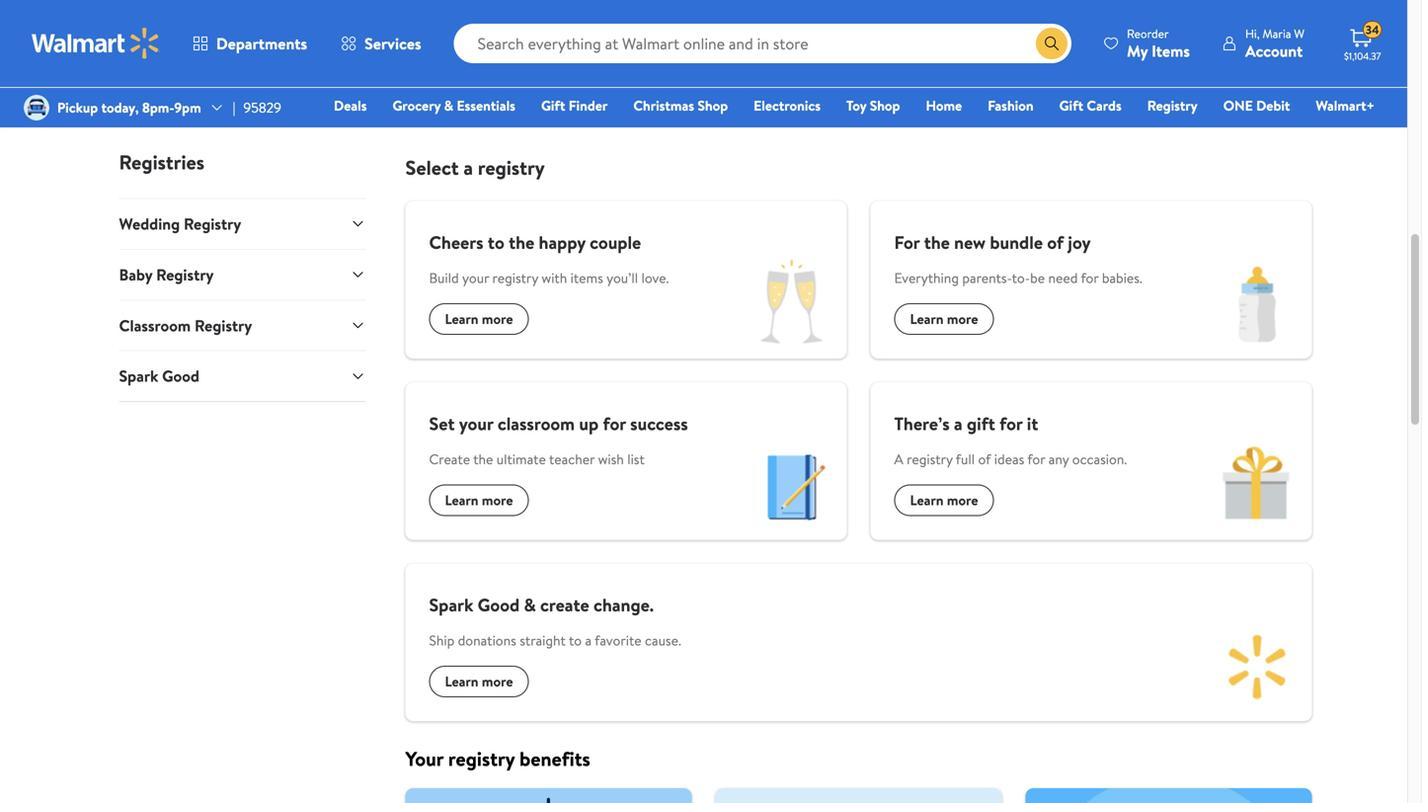 Task type: describe. For each thing, give the bounding box(es) containing it.
Search search field
[[454, 24, 1072, 63]]

services button
[[324, 20, 438, 67]]

95829
[[243, 98, 281, 117]]

shop for toy shop
[[870, 96, 900, 115]]

wish
[[598, 449, 624, 469]]

registry left "with"
[[492, 268, 538, 287]]

pickup today, 8pm-9pm
[[57, 98, 201, 117]]

baby
[[119, 264, 152, 285]]

one debit
[[1224, 96, 1290, 115]]

search icon image
[[1044, 36, 1060, 51]]

you'll
[[607, 268, 638, 287]]

registry right your at bottom left
[[448, 745, 515, 772]]

baby registry button
[[119, 249, 366, 300]]

toy
[[847, 96, 867, 115]]

support
[[119, 57, 174, 79]]

grocery
[[393, 96, 441, 115]]

learn more button for a
[[894, 485, 994, 516]]

change.
[[594, 593, 654, 617]]

wedding registry
[[119, 213, 241, 235]]

christmas
[[634, 96, 694, 115]]

essentials
[[457, 96, 516, 115]]

classroom registry button
[[119, 300, 366, 350]]

departments
[[216, 33, 307, 54]]

registry for wedding registry
[[184, 213, 241, 235]]

spark good button
[[119, 350, 366, 401]]

a for select
[[464, 154, 473, 181]]

gift cards link
[[1051, 95, 1131, 116]]

ship donations straight to a favorite cause.
[[429, 631, 681, 650]]

registries
[[119, 148, 204, 176]]

learn more button for the
[[894, 303, 994, 335]]

gift for gift cards
[[1059, 96, 1084, 115]]

grocery & essentials
[[393, 96, 516, 115]]

organization
[[395, 57, 479, 79]]

benefits
[[520, 745, 590, 772]]

registry inside registry 'link'
[[1148, 96, 1198, 115]]

spark for spark good & create change.
[[429, 593, 473, 617]]

a
[[894, 449, 904, 469]]

hi, maria w account
[[1246, 25, 1305, 62]]

learn more button for to
[[429, 303, 529, 335]]

a for support
[[178, 57, 185, 79]]

learn more for your
[[445, 490, 513, 510]]

straight
[[520, 631, 566, 650]]

learn for there's
[[910, 490, 944, 510]]

for left any
[[1028, 449, 1045, 469]]

support a local cause or find a nonprofit organization
[[119, 57, 479, 79]]

services
[[365, 33, 421, 54]]

the for for the new bundle of joy
[[924, 230, 950, 255]]

for right up
[[603, 411, 626, 436]]

spark for spark good
[[119, 365, 158, 387]]

account
[[1246, 40, 1303, 62]]

$1,104.37
[[1344, 49, 1381, 63]]

new
[[954, 230, 986, 255]]

gift
[[967, 411, 996, 436]]

reorder
[[1127, 25, 1169, 42]]

learn more for to
[[445, 309, 513, 328]]

debit
[[1257, 96, 1290, 115]]

items
[[571, 268, 603, 287]]

spark good
[[119, 365, 200, 387]]

registry right a in the right of the page
[[907, 449, 953, 469]]

wedding
[[119, 213, 180, 235]]

success
[[630, 411, 688, 436]]

8pm-
[[142, 98, 174, 117]]

for right need
[[1081, 268, 1099, 287]]

3 list item from the left
[[1014, 788, 1324, 803]]

set your classroom up for success
[[429, 411, 688, 436]]

ideas
[[994, 449, 1025, 469]]

today,
[[101, 98, 139, 117]]

a for there's
[[954, 411, 963, 436]]

christmas shop link
[[625, 95, 737, 116]]

your registry benefits
[[405, 745, 590, 772]]

electronics
[[754, 96, 821, 115]]

learn for for
[[910, 309, 944, 328]]

your for classroom
[[459, 411, 493, 436]]

be
[[1030, 268, 1045, 287]]

build your registry with items you'll love.
[[429, 268, 669, 287]]

registry for baby registry
[[156, 264, 214, 285]]

ultimate
[[497, 449, 546, 469]]

love.
[[642, 268, 669, 287]]

walmart+
[[1316, 96, 1375, 115]]

cards
[[1087, 96, 1122, 115]]

classroom
[[498, 411, 575, 436]]

registry down essentials
[[478, 154, 545, 181]]

full
[[956, 449, 975, 469]]

cause.
[[645, 631, 681, 650]]

a registry full of ideas for any occasion.
[[894, 449, 1127, 469]]

0 horizontal spatial to
[[488, 230, 505, 255]]

cheers
[[429, 230, 484, 255]]

1 vertical spatial to
[[569, 631, 582, 650]]

more for a
[[947, 490, 978, 510]]

w
[[1294, 25, 1305, 42]]

any
[[1049, 449, 1069, 469]]

classroom
[[119, 314, 191, 336]]

spark good & create change. ship donations straight to a favorite cause. learn more. image
[[1204, 612, 1312, 721]]

Last name* text field
[[631, 0, 863, 32]]

1 vertical spatial of
[[978, 449, 991, 469]]



Task type: locate. For each thing, give the bounding box(es) containing it.
the
[[509, 230, 535, 255], [924, 230, 950, 255], [473, 449, 493, 469]]

donations
[[458, 631, 516, 650]]

the right for
[[924, 230, 950, 255]]

spark inside dropdown button
[[119, 365, 158, 387]]

0 vertical spatial spark
[[119, 365, 158, 387]]

0 vertical spatial your
[[462, 268, 489, 287]]

the for create the ultimate teacher wish list
[[473, 449, 493, 469]]

gift finder link
[[532, 95, 617, 116]]

registry
[[1148, 96, 1198, 115], [184, 213, 241, 235], [156, 264, 214, 285], [195, 314, 252, 336]]

First name text field
[[375, 0, 607, 32]]

happy
[[539, 230, 586, 255]]

more for the
[[947, 309, 978, 328]]

learn for spark
[[445, 672, 479, 691]]

good up donations
[[478, 593, 520, 617]]

find
[[285, 57, 311, 79]]

electronics link
[[745, 95, 830, 116]]

everything parents-to-be need for babies.
[[894, 268, 1143, 287]]

create
[[429, 449, 470, 469]]

learn more down build
[[445, 309, 513, 328]]

maria
[[1263, 25, 1292, 42]]

1 vertical spatial spark
[[429, 593, 473, 617]]

cheers to the happy couple
[[429, 230, 641, 255]]

learn for set
[[445, 490, 479, 510]]

& right the grocery
[[444, 96, 453, 115]]

build
[[429, 268, 459, 287]]

learn more
[[445, 309, 513, 328], [910, 309, 978, 328], [445, 490, 513, 510], [910, 490, 978, 510], [445, 672, 513, 691]]

one debit link
[[1215, 95, 1299, 116]]

grocery & essentials link
[[384, 95, 524, 116]]

departments button
[[176, 20, 324, 67]]

your for registry
[[462, 268, 489, 287]]

more down donations
[[482, 672, 513, 691]]

registry up spark good dropdown button
[[195, 314, 252, 336]]

learn
[[445, 309, 479, 328], [910, 309, 944, 328], [445, 490, 479, 510], [910, 490, 944, 510], [445, 672, 479, 691]]

more down full in the bottom of the page
[[947, 490, 978, 510]]

more for good
[[482, 672, 513, 691]]

select
[[405, 154, 459, 181]]

teacher
[[549, 449, 595, 469]]

0 horizontal spatial the
[[473, 449, 493, 469]]

for the new bundle of joy
[[894, 230, 1091, 255]]

0 vertical spatial &
[[444, 96, 453, 115]]

0 vertical spatial to
[[488, 230, 505, 255]]

registry up baby registry dropdown button
[[184, 213, 241, 235]]

more for to
[[482, 309, 513, 328]]

to right cheers
[[488, 230, 505, 255]]

learn down the everything
[[910, 309, 944, 328]]

0 horizontal spatial good
[[162, 365, 200, 387]]

gift for gift finder
[[541, 96, 565, 115]]

2 gift from the left
[[1059, 96, 1084, 115]]

more down parents-
[[947, 309, 978, 328]]

create the ultimate teacher wish list
[[429, 449, 645, 469]]

favorite
[[595, 631, 642, 650]]

list
[[627, 449, 645, 469]]

set
[[429, 411, 455, 436]]

of left joy
[[1047, 230, 1064, 255]]

a right find
[[315, 57, 323, 79]]

1 horizontal spatial shop
[[870, 96, 900, 115]]

shop
[[698, 96, 728, 115], [870, 96, 900, 115]]

need
[[1048, 268, 1078, 287]]

9pm
[[174, 98, 201, 117]]

cheers to the happy couple. build your registry with items you'll love. learn more. image
[[738, 250, 847, 359]]

learn down build
[[445, 309, 479, 328]]

learn down create
[[445, 490, 479, 510]]

1 vertical spatial &
[[524, 593, 536, 617]]

gift finder
[[541, 96, 608, 115]]

learn more down the everything
[[910, 309, 978, 328]]

&
[[444, 96, 453, 115], [524, 593, 536, 617]]

spark down classroom
[[119, 365, 158, 387]]

learn more down create
[[445, 490, 513, 510]]

registry
[[478, 154, 545, 181], [492, 268, 538, 287], [907, 449, 953, 469], [448, 745, 515, 772]]

0 horizontal spatial spark
[[119, 365, 158, 387]]

registry inside baby registry dropdown button
[[156, 264, 214, 285]]

learn more for good
[[445, 672, 513, 691]]

wedding registry button
[[119, 198, 366, 249]]

there's a gift for it
[[894, 411, 1039, 436]]

for the new bundle of joy. everything parents-to-be need for babies. learn more image
[[1204, 250, 1312, 359]]

to-
[[1012, 268, 1030, 287]]

registry right baby
[[156, 264, 214, 285]]

couple
[[590, 230, 641, 255]]

learn more for a
[[910, 490, 978, 510]]

learn more button down create
[[429, 485, 529, 516]]

learn more button down the everything
[[894, 303, 994, 335]]

list
[[394, 788, 1324, 803]]

joy
[[1068, 230, 1091, 255]]

1 gift from the left
[[541, 96, 565, 115]]

gift left cards
[[1059, 96, 1084, 115]]

your right set
[[459, 411, 493, 436]]

or
[[267, 57, 281, 79]]

1 horizontal spatial to
[[569, 631, 582, 650]]

for
[[894, 230, 920, 255]]

with
[[542, 268, 567, 287]]

list item
[[394, 788, 704, 803], [704, 788, 1014, 803], [1014, 788, 1324, 803]]

& left create
[[524, 593, 536, 617]]

more for your
[[482, 490, 513, 510]]

shop for christmas shop
[[698, 96, 728, 115]]

| 95829
[[233, 98, 281, 117]]

learn more button down full in the bottom of the page
[[894, 485, 994, 516]]

learn more for the
[[910, 309, 978, 328]]

up
[[579, 411, 599, 436]]

learn more down donations
[[445, 672, 513, 691]]

2 shop from the left
[[870, 96, 900, 115]]

a right select
[[464, 154, 473, 181]]

there's
[[894, 411, 950, 436]]

a left favorite
[[585, 631, 592, 650]]

0 vertical spatial of
[[1047, 230, 1064, 255]]

registry inside classroom registry 'dropdown button'
[[195, 314, 252, 336]]

to right straight
[[569, 631, 582, 650]]

support a local cause or find a nonprofit organization link
[[119, 48, 1289, 79]]

the right create
[[473, 449, 493, 469]]

for left it
[[1000, 411, 1023, 436]]

Walmart Site-Wide search field
[[454, 24, 1072, 63]]

good for spark good
[[162, 365, 200, 387]]

1 horizontal spatial spark
[[429, 593, 473, 617]]

learn more button
[[429, 303, 529, 335], [894, 303, 994, 335], [429, 485, 529, 516], [894, 485, 994, 516], [429, 666, 529, 697]]

learn down the there's
[[910, 490, 944, 510]]

items
[[1152, 40, 1190, 62]]

1 list item from the left
[[394, 788, 704, 803]]

hi,
[[1246, 25, 1260, 42]]

my
[[1127, 40, 1148, 62]]

shop right 'toy'
[[870, 96, 900, 115]]

set your classroom up for success& create change. create the ultimate teacher wish list. learn more. image
[[738, 431, 847, 540]]

select a registry
[[405, 154, 545, 181]]

registry inside wedding registry dropdown button
[[184, 213, 241, 235]]

learn more button for good
[[429, 666, 529, 697]]

good
[[162, 365, 200, 387], [478, 593, 520, 617]]

it
[[1027, 411, 1039, 436]]

0 horizontal spatial gift
[[541, 96, 565, 115]]

of right full in the bottom of the page
[[978, 449, 991, 469]]

pickup
[[57, 98, 98, 117]]

 image
[[24, 95, 49, 121]]

walmart image
[[32, 28, 160, 59]]

occasion.
[[1072, 449, 1127, 469]]

2 list item from the left
[[704, 788, 1014, 803]]

0 horizontal spatial shop
[[698, 96, 728, 115]]

1 horizontal spatial the
[[509, 230, 535, 255]]

gift cards
[[1059, 96, 1122, 115]]

nonprofit
[[326, 57, 391, 79]]

0 horizontal spatial of
[[978, 449, 991, 469]]

learn down ship
[[445, 672, 479, 691]]

babies.
[[1102, 268, 1143, 287]]

create
[[540, 593, 589, 617]]

classroom registry
[[119, 314, 252, 336]]

shop down support a local cause or find a nonprofit organization link
[[698, 96, 728, 115]]

good down classroom registry
[[162, 365, 200, 387]]

1 horizontal spatial gift
[[1059, 96, 1084, 115]]

1 vertical spatial your
[[459, 411, 493, 436]]

2 horizontal spatial the
[[924, 230, 950, 255]]

a left local at the top left of the page
[[178, 57, 185, 79]]

the left happy
[[509, 230, 535, 255]]

gift left "finder"
[[541, 96, 565, 115]]

learn more button for your
[[429, 485, 529, 516]]

your
[[405, 745, 444, 772]]

more down ultimate
[[482, 490, 513, 510]]

1 horizontal spatial &
[[524, 593, 536, 617]]

more down build your registry with items you'll love.
[[482, 309, 513, 328]]

1 horizontal spatial of
[[1047, 230, 1064, 255]]

good inside spark good dropdown button
[[162, 365, 200, 387]]

learn more button down donations
[[429, 666, 529, 697]]

1 vertical spatial good
[[478, 593, 520, 617]]

learn more down full in the bottom of the page
[[910, 490, 978, 510]]

good for spark good & create change.
[[478, 593, 520, 617]]

gift
[[541, 96, 565, 115], [1059, 96, 1084, 115]]

cause
[[224, 57, 263, 79]]

toy shop link
[[838, 95, 909, 116]]

christmas shop
[[634, 96, 728, 115]]

reorder my items
[[1127, 25, 1190, 62]]

local
[[189, 57, 221, 79]]

there's a gift for it. a registry full of ideas for any occasion. learn more. image
[[1204, 431, 1312, 540]]

everything
[[894, 268, 959, 287]]

spark good & create change.
[[429, 593, 654, 617]]

1 shop from the left
[[698, 96, 728, 115]]

spark up ship
[[429, 593, 473, 617]]

registry for classroom registry
[[195, 314, 252, 336]]

deals
[[334, 96, 367, 115]]

parents-
[[962, 268, 1012, 287]]

of
[[1047, 230, 1064, 255], [978, 449, 991, 469]]

34
[[1366, 21, 1380, 38]]

walmart+ link
[[1307, 95, 1384, 116]]

learn more button down build
[[429, 303, 529, 335]]

0 vertical spatial good
[[162, 365, 200, 387]]

bundle
[[990, 230, 1043, 255]]

for
[[1081, 268, 1099, 287], [603, 411, 626, 436], [1000, 411, 1023, 436], [1028, 449, 1045, 469]]

0 horizontal spatial &
[[444, 96, 453, 115]]

registry down items
[[1148, 96, 1198, 115]]

one
[[1224, 96, 1253, 115]]

a left gift
[[954, 411, 963, 436]]

1 horizontal spatial good
[[478, 593, 520, 617]]

learn for cheers
[[445, 309, 479, 328]]

fashion
[[988, 96, 1034, 115]]

your right build
[[462, 268, 489, 287]]



Task type: vqa. For each thing, say whether or not it's contained in the screenshot.


